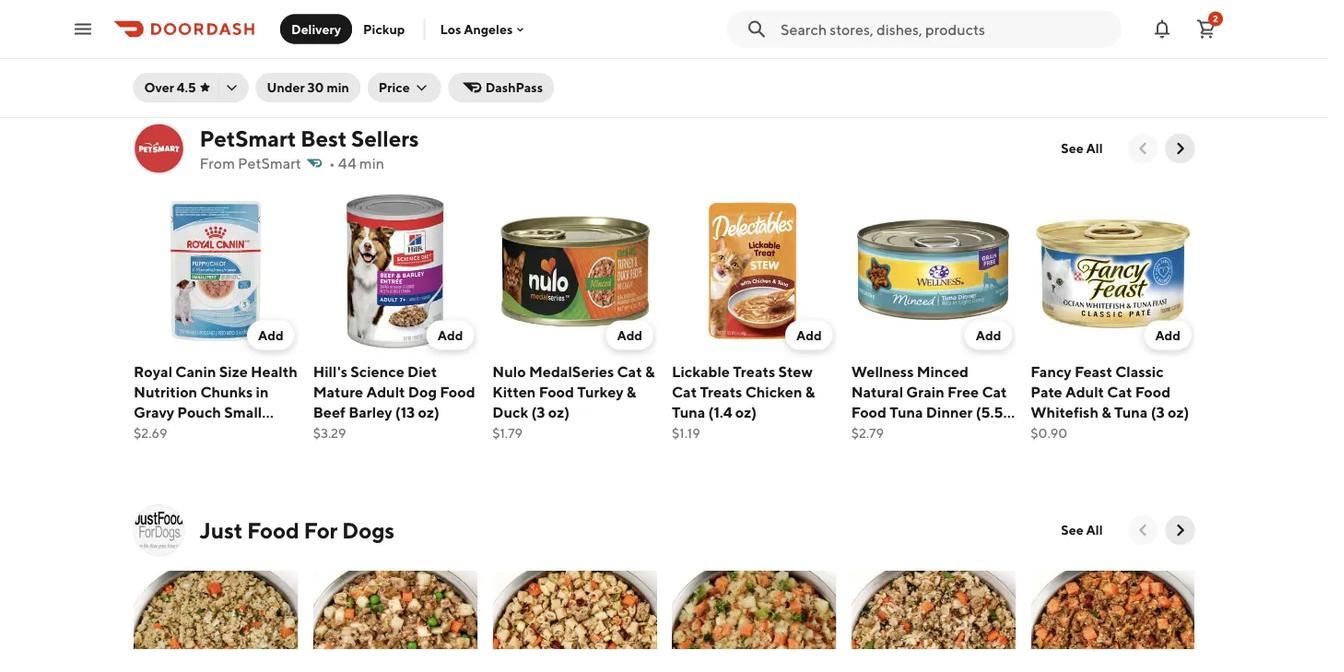 Task type: describe. For each thing, give the bounding box(es) containing it.
wellness
[[851, 363, 914, 380]]

from
[[200, 154, 235, 172]]

dashpass
[[486, 80, 543, 95]]

see all link for previous button of carousel icon
[[1051, 516, 1115, 545]]

$37.99
[[313, 43, 352, 59]]

add for fancy feast classic pate adult cat food whitefish & tuna (3 oz)
[[1155, 328, 1181, 343]]

stew
[[778, 363, 813, 380]]

1 items, open order cart image
[[1196, 18, 1218, 40]]

food inside nulo medalseries cat & kitten food turkey & duck (3 oz) $1.79
[[539, 383, 574, 400]]

all for previous button of carousel icon
[[1087, 522, 1103, 538]]

angeles
[[464, 21, 513, 37]]

•
[[329, 154, 335, 172]]

add for nulo medalseries cat & kitten food turkey & duck (3 oz)
[[617, 328, 642, 343]]

$69.48
[[492, 43, 535, 59]]

$1.79
[[492, 425, 523, 441]]

dashpass button
[[449, 73, 554, 102]]

30
[[308, 80, 324, 95]]

wellness minced natural grain free cat food tuna dinner (5.5 oz) image
[[851, 189, 1016, 354]]

$3.29
[[313, 425, 346, 441]]

just food for dogs link
[[133, 504, 395, 556]]

see all link for previous button of carousel image at the right
[[1051, 134, 1115, 163]]

oz) inside the hill's science diet mature adult dog food beef barley (13 oz) $3.29
[[418, 403, 439, 421]]

nulo medalseries cat & kitten food turkey & duck (3 oz) image
[[492, 189, 657, 354]]

los angeles button
[[440, 21, 528, 37]]

pouch
[[177, 403, 221, 421]]

barley
[[348, 403, 392, 421]]

cat inside fancy feast classic pate adult cat food whitefish & tuna (3 oz) $0.90
[[1107, 383, 1132, 400]]

dinner
[[926, 403, 973, 421]]

previous button of carousel image
[[1135, 139, 1153, 158]]

$0.90
[[1031, 425, 1068, 441]]

food inside fancy feast classic pate adult cat food whitefish & tuna (3 oz) $0.90
[[1135, 383, 1171, 400]]

adult for barley
[[366, 383, 405, 400]]

over 4.5
[[144, 80, 196, 95]]

beef
[[313, 403, 345, 421]]

just food for dogs
[[200, 517, 395, 543]]

1 vertical spatial petsmart
[[238, 154, 301, 172]]

& inside fancy feast classic pate adult cat food whitefish & tuna (3 oz) $0.90
[[1102, 403, 1112, 421]]

0 vertical spatial treats
[[733, 363, 775, 380]]

minced
[[917, 363, 969, 380]]

health
[[250, 363, 297, 380]]

2 button
[[1189, 11, 1226, 47]]

nulo
[[492, 363, 526, 380]]

lickable treats stew cat treats chicken & tuna (1.4 oz) $1.19
[[672, 363, 815, 441]]

under
[[267, 80, 305, 95]]

(3 inside royal canin size health nutrition chunks in gravy pouch small puppy food (3 oz)
[[219, 423, 233, 441]]

fancy
[[1031, 363, 1072, 380]]

& right turkey
[[627, 383, 636, 400]]

small
[[224, 403, 262, 421]]

all for previous button of carousel image at the right
[[1087, 141, 1103, 156]]

in
[[255, 383, 268, 400]]

previous button of carousel image
[[1135, 521, 1153, 539]]

oz) inside fancy feast classic pate adult cat food whitefish & tuna (3 oz) $0.90
[[1168, 403, 1189, 421]]

food inside royal canin size health nutrition chunks in gravy pouch small puppy food (3 oz)
[[181, 423, 216, 441]]

canin
[[175, 363, 216, 380]]

from petsmart
[[200, 154, 301, 172]]

cat inside wellness minced natural grain free cat food tuna dinner (5.5 oz)
[[982, 383, 1007, 400]]

wellness minced natural grain free cat food tuna dinner (5.5 oz)
[[851, 363, 1007, 441]]

puppy
[[133, 423, 178, 441]]

open menu image
[[72, 18, 94, 40]]

$58.99
[[1031, 43, 1073, 59]]

hill's
[[313, 363, 347, 380]]

nulo medalseries cat & kitten food turkey & duck (3 oz) $1.79
[[492, 363, 655, 441]]

(3 inside fancy feast classic pate adult cat food whitefish & tuna (3 oz) $0.90
[[1151, 403, 1165, 421]]

free
[[948, 383, 979, 400]]

(5.5
[[976, 403, 1003, 421]]

add for wellness minced natural grain free cat food tuna dinner (5.5 oz)
[[976, 328, 1001, 343]]

dogs
[[342, 517, 395, 543]]

delivery
[[291, 21, 341, 36]]

4.5
[[177, 80, 196, 95]]

petsmart best sellers
[[200, 125, 419, 151]]

just
[[200, 517, 243, 543]]

$54.48
[[672, 43, 715, 59]]

& left lickable
[[645, 363, 655, 380]]



Task type: vqa. For each thing, say whether or not it's contained in the screenshot.
right Tuna
yes



Task type: locate. For each thing, give the bounding box(es) containing it.
& inside lickable treats stew cat treats chicken & tuna (1.4 oz) $1.19
[[805, 383, 815, 400]]

cat up turkey
[[617, 363, 642, 380]]

petsmart down "petsmart best sellers"
[[238, 154, 301, 172]]

food down the pouch
[[181, 423, 216, 441]]

0 vertical spatial see all
[[1062, 141, 1103, 156]]

(13
[[395, 403, 415, 421]]

royal canin size health nutrition chunks in gravy pouch small puppy food (3 oz) image
[[133, 189, 298, 354]]

food inside just food for dogs link
[[247, 517, 300, 543]]

science
[[350, 363, 404, 380]]

0 vertical spatial min
[[327, 80, 349, 95]]

44
[[338, 154, 357, 172]]

petsmart up from petsmart
[[200, 125, 296, 151]]

price
[[379, 80, 410, 95]]

0 vertical spatial see all link
[[1051, 134, 1115, 163]]

1 vertical spatial see all
[[1062, 522, 1103, 538]]

cat up (5.5
[[982, 383, 1007, 400]]

tuna inside lickable treats stew cat treats chicken & tuna (1.4 oz) $1.19
[[672, 403, 705, 421]]

min inside under 30 min button
[[327, 80, 349, 95]]

1 add from the left
[[258, 328, 283, 343]]

best
[[301, 125, 347, 151]]

turkey
[[577, 383, 623, 400]]

lickable
[[672, 363, 730, 380]]

1 horizontal spatial (3
[[531, 403, 545, 421]]

add for lickable treats stew cat treats chicken & tuna (1.4 oz)
[[796, 328, 822, 343]]

whitefish
[[1031, 403, 1099, 421]]

all
[[1087, 141, 1103, 156], [1087, 522, 1103, 538]]

oz) inside wellness minced natural grain free cat food tuna dinner (5.5 oz)
[[851, 423, 873, 441]]

$71.98
[[133, 43, 171, 59]]

1 see from the top
[[1062, 141, 1084, 156]]

see all for previous button of carousel icon
[[1062, 522, 1103, 538]]

food inside wellness minced natural grain free cat food tuna dinner (5.5 oz)
[[851, 403, 887, 421]]

see all
[[1062, 141, 1103, 156], [1062, 522, 1103, 538]]

hill's science diet mature adult dog food beef barley (13 oz) image
[[313, 189, 478, 354]]

&
[[645, 363, 655, 380], [627, 383, 636, 400], [805, 383, 815, 400], [1102, 403, 1112, 421]]

cat down lickable
[[672, 383, 697, 400]]

treats up chicken
[[733, 363, 775, 380]]

adult down the science
[[366, 383, 405, 400]]

under 30 min button
[[256, 73, 360, 102]]

1 tuna from the left
[[672, 403, 705, 421]]

(3 right duck at left bottom
[[531, 403, 545, 421]]

0 horizontal spatial adult
[[366, 383, 405, 400]]

royal
[[133, 363, 172, 380]]

all left previous button of carousel image at the right
[[1087, 141, 1103, 156]]

grain
[[906, 383, 945, 400]]

1 vertical spatial min
[[360, 154, 384, 172]]

add for hill's science diet mature adult dog food beef barley (13 oz)
[[437, 328, 463, 343]]

1 all from the top
[[1087, 141, 1103, 156]]

notification bell image
[[1152, 18, 1174, 40]]

min for • 44 min
[[360, 154, 384, 172]]

add button
[[247, 321, 294, 350], [247, 321, 294, 350], [426, 321, 474, 350], [426, 321, 474, 350], [606, 321, 653, 350], [606, 321, 653, 350], [785, 321, 833, 350], [785, 321, 833, 350], [965, 321, 1012, 350], [965, 321, 1012, 350], [1144, 321, 1192, 350], [1144, 321, 1192, 350]]

tuna down grain
[[890, 403, 923, 421]]

3 add from the left
[[617, 328, 642, 343]]

cat inside nulo medalseries cat & kitten food turkey & duck (3 oz) $1.79
[[617, 363, 642, 380]]

treats up "(1.4"
[[700, 383, 742, 400]]

fancy feast classic pate adult cat food whitefish & tuna (3 oz) image
[[1031, 189, 1196, 354]]

fancy feast classic pate adult cat food whitefish & tuna (3 oz) $0.90
[[1031, 363, 1189, 441]]

2 see from the top
[[1062, 522, 1084, 538]]

$13.49
[[851, 43, 890, 59]]

(1.4
[[708, 403, 732, 421]]

dog
[[408, 383, 437, 400]]

1 see all link from the top
[[1051, 134, 1115, 163]]

royal canin size health nutrition chunks in gravy pouch small puppy food (3 oz)
[[133, 363, 297, 441]]

next button of carousel image
[[1172, 139, 1190, 158], [1172, 521, 1190, 539]]

0 horizontal spatial (3
[[219, 423, 233, 441]]

2
[[1214, 13, 1219, 24]]

oz) inside royal canin size health nutrition chunks in gravy pouch small puppy food (3 oz)
[[236, 423, 258, 441]]

kitten
[[492, 383, 536, 400]]

min for under 30 min
[[327, 80, 349, 95]]

see all link left previous button of carousel image at the right
[[1051, 134, 1115, 163]]

1 vertical spatial all
[[1087, 522, 1103, 538]]

1 vertical spatial treats
[[700, 383, 742, 400]]

over
[[144, 80, 174, 95]]

nutrition
[[133, 383, 197, 400]]

lickable treats stew cat treats chicken & tuna (1.4 oz) image
[[672, 189, 837, 354]]

for
[[304, 517, 338, 543]]

4 add from the left
[[796, 328, 822, 343]]

1 horizontal spatial min
[[360, 154, 384, 172]]

see left previous button of carousel icon
[[1062, 522, 1084, 538]]

see for previous button of carousel image at the right
[[1062, 141, 1084, 156]]

0 vertical spatial see
[[1062, 141, 1084, 156]]

food right dog
[[440, 383, 475, 400]]

cat inside lickable treats stew cat treats chicken & tuna (1.4 oz) $1.19
[[672, 383, 697, 400]]

0 horizontal spatial min
[[327, 80, 349, 95]]

food up $2.79
[[851, 403, 887, 421]]

tuna inside fancy feast classic pate adult cat food whitefish & tuna (3 oz) $0.90
[[1115, 403, 1148, 421]]

all left previous button of carousel icon
[[1087, 522, 1103, 538]]

under 30 min
[[267, 80, 349, 95]]

1 next button of carousel image from the top
[[1172, 139, 1190, 158]]

1 horizontal spatial adult
[[1066, 383, 1104, 400]]

adult down feast
[[1066, 383, 1104, 400]]

next button of carousel image right previous button of carousel image at the right
[[1172, 139, 1190, 158]]

see
[[1062, 141, 1084, 156], [1062, 522, 1084, 538]]

see all link
[[1051, 134, 1115, 163], [1051, 516, 1115, 545]]

0 vertical spatial all
[[1087, 141, 1103, 156]]

& down "stew"
[[805, 383, 815, 400]]

tuna for grain
[[890, 403, 923, 421]]

sellers
[[351, 125, 419, 151]]

over 4.5 button
[[133, 73, 249, 102]]

0 horizontal spatial tuna
[[672, 403, 705, 421]]

1 horizontal spatial tuna
[[890, 403, 923, 421]]

duck
[[492, 403, 528, 421]]

adult inside fancy feast classic pate adult cat food whitefish & tuna (3 oz) $0.90
[[1066, 383, 1104, 400]]

3 tuna from the left
[[1115, 403, 1148, 421]]

treats
[[733, 363, 775, 380], [700, 383, 742, 400]]

see all for previous button of carousel image at the right
[[1062, 141, 1103, 156]]

los angeles
[[440, 21, 513, 37]]

mature
[[313, 383, 363, 400]]

2 add from the left
[[437, 328, 463, 343]]

tuna up $1.19
[[672, 403, 705, 421]]

adult inside the hill's science diet mature adult dog food beef barley (13 oz) $3.29
[[366, 383, 405, 400]]

tuna for cat
[[672, 403, 705, 421]]

classic
[[1116, 363, 1164, 380]]

adult for &
[[1066, 383, 1104, 400]]

medalseries
[[529, 363, 614, 380]]

oz) inside lickable treats stew cat treats chicken & tuna (1.4 oz) $1.19
[[735, 403, 757, 421]]

add for royal canin size health nutrition chunks in gravy pouch small puppy food (3 oz)
[[258, 328, 283, 343]]

cat down classic
[[1107, 383, 1132, 400]]

1 vertical spatial next button of carousel image
[[1172, 521, 1190, 539]]

oz)
[[418, 403, 439, 421], [548, 403, 570, 421], [735, 403, 757, 421], [1168, 403, 1189, 421], [236, 423, 258, 441], [851, 423, 873, 441]]

(3
[[531, 403, 545, 421], [1151, 403, 1165, 421], [219, 423, 233, 441]]

tuna
[[672, 403, 705, 421], [890, 403, 923, 421], [1115, 403, 1148, 421]]

0 vertical spatial next button of carousel image
[[1172, 139, 1190, 158]]

see all left previous button of carousel icon
[[1062, 522, 1103, 538]]

los
[[440, 21, 461, 37]]

see left previous button of carousel image at the right
[[1062, 141, 1084, 156]]

hill's science diet mature adult dog food beef barley (13 oz) $3.29
[[313, 363, 475, 441]]

see for previous button of carousel icon
[[1062, 522, 1084, 538]]

add
[[258, 328, 283, 343], [437, 328, 463, 343], [617, 328, 642, 343], [796, 328, 822, 343], [976, 328, 1001, 343], [1155, 328, 1181, 343]]

pickup button
[[352, 14, 416, 44]]

• 44 min
[[329, 154, 384, 172]]

1 adult from the left
[[366, 383, 405, 400]]

Store search: begin typing to search for stores available on DoorDash text field
[[781, 19, 1111, 39]]

pate
[[1031, 383, 1063, 400]]

feast
[[1075, 363, 1113, 380]]

next button of carousel image right previous button of carousel icon
[[1172, 521, 1190, 539]]

1 vertical spatial see
[[1062, 522, 1084, 538]]

chicken
[[745, 383, 802, 400]]

1 vertical spatial see all link
[[1051, 516, 1115, 545]]

(3 inside nulo medalseries cat & kitten food turkey & duck (3 oz) $1.79
[[531, 403, 545, 421]]

tuna inside wellness minced natural grain free cat food tuna dinner (5.5 oz)
[[890, 403, 923, 421]]

6 add from the left
[[1155, 328, 1181, 343]]

next button of carousel image for previous button of carousel icon
[[1172, 521, 1190, 539]]

food left "for"
[[247, 517, 300, 543]]

diet
[[407, 363, 437, 380]]

1 see all from the top
[[1062, 141, 1103, 156]]

oz) inside nulo medalseries cat & kitten food turkey & duck (3 oz) $1.79
[[548, 403, 570, 421]]

2 horizontal spatial tuna
[[1115, 403, 1148, 421]]

see all link left previous button of carousel icon
[[1051, 516, 1115, 545]]

food inside the hill's science diet mature adult dog food beef barley (13 oz) $3.29
[[440, 383, 475, 400]]

& right whitefish
[[1102, 403, 1112, 421]]

2 all from the top
[[1087, 522, 1103, 538]]

0 vertical spatial petsmart
[[200, 125, 296, 151]]

next button of carousel image for previous button of carousel image at the right
[[1172, 139, 1190, 158]]

price button
[[368, 73, 441, 102]]

see all left previous button of carousel image at the right
[[1062, 141, 1103, 156]]

natural
[[851, 383, 903, 400]]

2 see all link from the top
[[1051, 516, 1115, 545]]

2 tuna from the left
[[890, 403, 923, 421]]

$1.19
[[672, 425, 700, 441]]

food down medalseries
[[539, 383, 574, 400]]

(3 down small
[[219, 423, 233, 441]]

$2.79
[[851, 425, 884, 441]]

petsmart
[[200, 125, 296, 151], [238, 154, 301, 172]]

2 adult from the left
[[1066, 383, 1104, 400]]

5 add from the left
[[976, 328, 1001, 343]]

delivery button
[[280, 14, 352, 44]]

pickup
[[363, 21, 405, 36]]

2 next button of carousel image from the top
[[1172, 521, 1190, 539]]

chunks
[[200, 383, 252, 400]]

2 horizontal spatial (3
[[1151, 403, 1165, 421]]

cat
[[617, 363, 642, 380], [672, 383, 697, 400], [982, 383, 1007, 400], [1107, 383, 1132, 400]]

min right 30
[[327, 80, 349, 95]]

(3 down classic
[[1151, 403, 1165, 421]]

$2.69
[[133, 425, 167, 441]]

min right 44
[[360, 154, 384, 172]]

food
[[440, 383, 475, 400], [539, 383, 574, 400], [1135, 383, 1171, 400], [851, 403, 887, 421], [181, 423, 216, 441], [247, 517, 300, 543]]

tuna down classic
[[1115, 403, 1148, 421]]

food down classic
[[1135, 383, 1171, 400]]

2 see all from the top
[[1062, 522, 1103, 538]]

size
[[219, 363, 247, 380]]

gravy
[[133, 403, 174, 421]]



